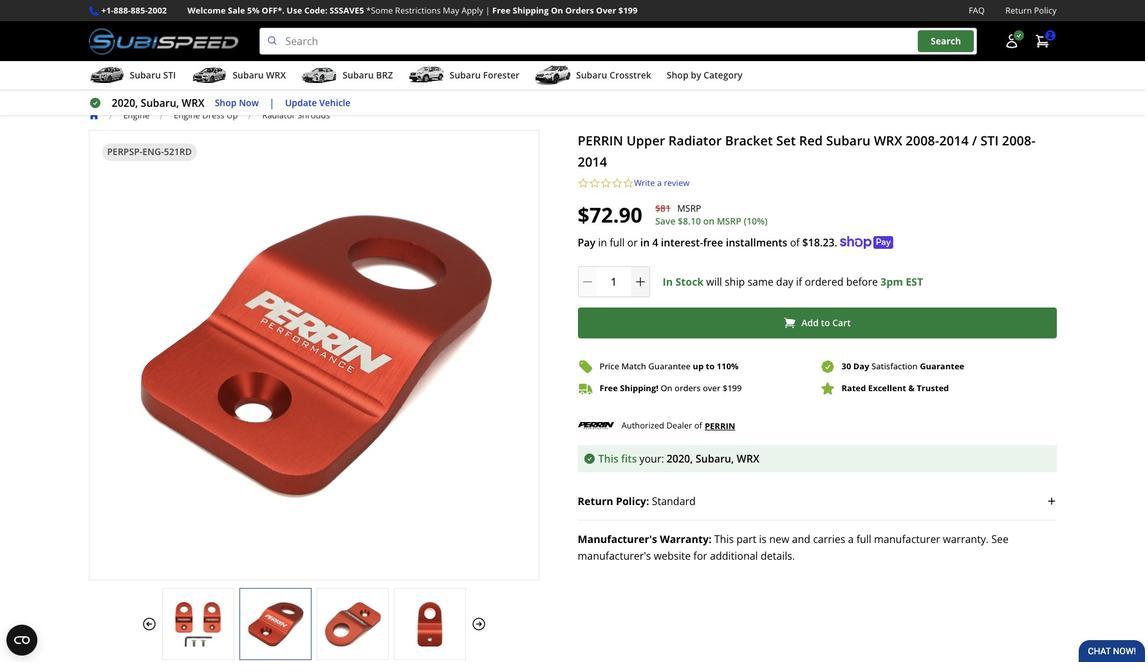 Task type: describe. For each thing, give the bounding box(es) containing it.
0 horizontal spatial on
[[551, 5, 564, 16]]

wrx inside dropdown button
[[266, 69, 286, 81]]

.
[[835, 236, 838, 250]]

trusted
[[918, 383, 950, 394]]

increment image
[[634, 275, 647, 288]]

2 2008- from the left
[[1003, 132, 1036, 150]]

fits
[[622, 452, 637, 466]]

faq
[[969, 5, 986, 16]]

2 guarantee from the left
[[921, 361, 965, 372]]

on
[[704, 215, 715, 227]]

1 perpsp-eng-521rd perrin upper radiator bracket set red - subaru wrx 2008-2014 / sti 2008-2014, image from the left
[[163, 602, 234, 648]]

rated
[[842, 383, 867, 394]]

ordered
[[805, 275, 844, 289]]

521rd
[[164, 146, 192, 158]]

add to cart button
[[578, 308, 1057, 339]]

*some restrictions may apply | free shipping on orders over $199
[[367, 5, 638, 16]]

a subaru wrx thumbnail image image
[[192, 66, 228, 85]]

this part is new and carries a full manufacturer warranty. see manufacturer's website for additional details.
[[578, 532, 1009, 563]]

engine link up perpsp-
[[123, 109, 150, 121]]

day
[[854, 361, 870, 372]]

shop by category
[[667, 69, 743, 81]]

a subaru brz thumbnail image image
[[302, 66, 338, 85]]

manufacturer's warranty:
[[578, 532, 712, 547]]

0 horizontal spatial subaru,
[[141, 96, 179, 110]]

0 horizontal spatial msrp
[[678, 202, 702, 215]]

restrictions
[[395, 5, 441, 16]]

orders
[[566, 5, 594, 16]]

2 empty star image from the left
[[623, 178, 635, 189]]

5%
[[247, 5, 260, 16]]

up
[[693, 361, 704, 372]]

subaru brz
[[343, 69, 393, 81]]

1 empty star image from the left
[[578, 178, 589, 189]]

update vehicle button
[[285, 96, 351, 110]]

now
[[239, 96, 259, 109]]

1 horizontal spatial 2014
[[940, 132, 969, 150]]

in
[[663, 275, 673, 289]]

0 horizontal spatial 2014
[[578, 153, 608, 171]]

shop now link
[[215, 96, 259, 110]]

write a review link
[[635, 177, 690, 189]]

dealer
[[667, 420, 693, 432]]

est
[[906, 275, 924, 289]]

0 vertical spatial |
[[486, 5, 490, 16]]

perrin inside perrin upper radiator bracket set red subaru wrx 2008-2014 / sti 2008- 2014
[[578, 132, 624, 150]]

a subaru forester thumbnail image image
[[409, 66, 445, 85]]

day
[[777, 275, 794, 289]]

shop pay image
[[841, 236, 894, 249]]

(10%)
[[744, 215, 768, 227]]

brz
[[376, 69, 393, 81]]

write a review
[[635, 177, 690, 189]]

3pm
[[881, 275, 904, 289]]

1 vertical spatial on
[[661, 383, 673, 394]]

this for fits
[[599, 452, 619, 466]]

price match guarantee up to 110%
[[600, 361, 739, 372]]

return policy
[[1006, 5, 1057, 16]]

1 vertical spatial to
[[706, 361, 715, 372]]

shop for shop by category
[[667, 69, 689, 81]]

add
[[802, 317, 819, 329]]

$81 msrp save $8.10 on msrp (10%)
[[656, 202, 768, 227]]

subaru forester
[[450, 69, 520, 81]]

eng-
[[143, 146, 164, 158]]

decrement image
[[581, 275, 594, 288]]

1 in from the left
[[599, 236, 607, 250]]

30
[[842, 361, 852, 372]]

apply
[[462, 5, 484, 16]]

subaru for subaru brz
[[343, 69, 374, 81]]

subaru forester button
[[409, 64, 520, 90]]

30 day satisfaction guarantee
[[842, 361, 965, 372]]

policy
[[1035, 5, 1057, 16]]

subaru sti
[[130, 69, 176, 81]]

orders
[[675, 383, 701, 394]]

dress
[[202, 109, 225, 121]]

1 horizontal spatial $199
[[723, 383, 742, 394]]

shop now
[[215, 96, 259, 109]]

pay
[[578, 236, 596, 250]]

upper
[[627, 132, 666, 150]]

perpsp-
[[107, 146, 143, 158]]

off*.
[[262, 5, 285, 16]]

radiator inside perrin upper radiator bracket set red subaru wrx 2008-2014 / sti 2008- 2014
[[669, 132, 722, 150]]

shop for shop now
[[215, 96, 237, 109]]

a subaru crosstrek thumbnail image image
[[535, 66, 571, 85]]

1 horizontal spatial 2020,
[[667, 452, 694, 466]]

vehicle
[[320, 96, 351, 109]]

$18.23
[[803, 236, 835, 250]]

subaru crosstrek button
[[535, 64, 652, 90]]

1 guarantee from the left
[[649, 361, 691, 372]]

2002
[[148, 5, 167, 16]]

4
[[653, 236, 659, 250]]

update vehicle
[[285, 96, 351, 109]]

manufacturer's
[[578, 532, 658, 547]]

policy:
[[616, 494, 650, 509]]

welcome
[[188, 5, 226, 16]]

sti inside perrin upper radiator bracket set red subaru wrx 2008-2014 / sti 2008- 2014
[[981, 132, 999, 150]]

wrx inside perrin upper radiator bracket set red subaru wrx 2008-2014 / sti 2008- 2014
[[875, 132, 903, 150]]

crosstrek
[[610, 69, 652, 81]]

a subaru sti thumbnail image image
[[89, 66, 125, 85]]

pay in full or in 4 interest-free installments of $18.23 .
[[578, 236, 838, 250]]

search input field
[[259, 28, 978, 55]]

sale
[[228, 5, 245, 16]]

welcome sale 5% off*. use code: sssave5
[[188, 5, 364, 16]]

engine link up perpsp-eng-521rd on the left of page
[[123, 109, 160, 121]]

shipping!
[[621, 383, 659, 394]]

category
[[704, 69, 743, 81]]

go to left image image
[[141, 617, 157, 633]]

0 vertical spatial radiator
[[262, 109, 296, 121]]

perrin upper radiator bracket set red subaru wrx 2008-2014 / sti 2008- 2014
[[578, 132, 1036, 171]]

perpsp-eng-521rd
[[107, 146, 192, 158]]



Task type: locate. For each thing, give the bounding box(es) containing it.
sti inside dropdown button
[[163, 69, 176, 81]]

+1-888-885-2002
[[101, 5, 167, 16]]

engine up perpsp-
[[123, 109, 150, 121]]

1 vertical spatial $199
[[723, 383, 742, 394]]

2020,
[[112, 96, 138, 110], [667, 452, 694, 466]]

match
[[622, 361, 647, 372]]

perrin image
[[578, 417, 614, 435]]

subaru for subaru forester
[[450, 69, 481, 81]]

1 vertical spatial subaru,
[[696, 452, 735, 466]]

manufacturer's
[[578, 549, 652, 563]]

satisfaction
[[872, 361, 918, 372]]

rated excellent & trusted
[[842, 383, 950, 394]]

engine
[[123, 109, 150, 121], [174, 109, 200, 121]]

0 horizontal spatial 2008-
[[906, 132, 940, 150]]

1 vertical spatial free
[[600, 383, 618, 394]]

perrin link
[[705, 419, 736, 433]]

0 horizontal spatial in
[[599, 236, 607, 250]]

subaru for subaru wrx
[[233, 69, 264, 81]]

of right dealer
[[695, 420, 703, 432]]

update
[[285, 96, 317, 109]]

to
[[822, 317, 831, 329], [706, 361, 715, 372]]

up
[[227, 109, 238, 121]]

installments
[[726, 236, 788, 250]]

return left policy: at the right bottom of page
[[578, 494, 614, 509]]

subaru up 2020, subaru, wrx at the left
[[130, 69, 161, 81]]

3 empty star image from the left
[[612, 178, 623, 189]]

bracket
[[726, 132, 773, 150]]

0 vertical spatial subaru,
[[141, 96, 179, 110]]

return for return policy
[[1006, 5, 1033, 16]]

warranty:
[[660, 532, 712, 547]]

empty star image
[[601, 178, 612, 189], [623, 178, 635, 189]]

0 horizontal spatial to
[[706, 361, 715, 372]]

0 horizontal spatial shop
[[215, 96, 237, 109]]

subaru brz button
[[302, 64, 393, 90]]

$199 right "over"
[[723, 383, 742, 394]]

1 vertical spatial of
[[695, 420, 703, 432]]

1 horizontal spatial |
[[486, 5, 490, 16]]

0 vertical spatial a
[[658, 177, 662, 189]]

this up additional
[[715, 532, 734, 547]]

to right up
[[706, 361, 715, 372]]

1 empty star image from the left
[[601, 178, 612, 189]]

2020, down subaru sti dropdown button
[[112, 96, 138, 110]]

engine left dress
[[174, 109, 200, 121]]

885-
[[131, 5, 148, 16]]

2020, right your:
[[667, 452, 694, 466]]

faq link
[[969, 4, 986, 17]]

1 vertical spatial |
[[269, 96, 275, 110]]

1 horizontal spatial in
[[641, 236, 650, 250]]

is
[[760, 532, 767, 547]]

shipping
[[513, 5, 549, 16]]

shrouds
[[298, 109, 330, 121]]

1 vertical spatial perrin
[[705, 420, 736, 432]]

save
[[656, 215, 676, 227]]

review
[[664, 177, 690, 189]]

red
[[800, 132, 823, 150]]

2014
[[940, 132, 969, 150], [578, 153, 608, 171]]

add to cart
[[802, 317, 851, 329]]

0 vertical spatial to
[[822, 317, 831, 329]]

$81
[[656, 202, 671, 215]]

of inside "authorized dealer of perrin"
[[695, 420, 703, 432]]

a right write in the top right of the page
[[658, 177, 662, 189]]

return inside the return policy link
[[1006, 5, 1033, 16]]

wrx
[[266, 69, 286, 81], [182, 96, 205, 110], [875, 132, 903, 150], [737, 452, 760, 466]]

shop up up
[[215, 96, 237, 109]]

radiator up review
[[669, 132, 722, 150]]

website
[[654, 549, 691, 563]]

standard
[[652, 494, 696, 509]]

perrin down "over"
[[705, 420, 736, 432]]

perrin left upper
[[578, 132, 624, 150]]

shop left by
[[667, 69, 689, 81]]

0 vertical spatial on
[[551, 5, 564, 16]]

1 horizontal spatial perrin
[[705, 420, 736, 432]]

0 vertical spatial 2020,
[[112, 96, 138, 110]]

home image
[[89, 110, 99, 121]]

0 vertical spatial sti
[[163, 69, 176, 81]]

/ inside perrin upper radiator bracket set red subaru wrx 2008-2014 / sti 2008- 2014
[[973, 132, 978, 150]]

engine for engine
[[123, 109, 150, 121]]

a right 'carries'
[[849, 532, 854, 547]]

free right apply
[[493, 5, 511, 16]]

guarantee up free shipping! on orders over $199
[[649, 361, 691, 372]]

this inside this part is new and carries a full manufacturer warranty. see manufacturer's website for additional details.
[[715, 532, 734, 547]]

return policy: standard
[[578, 494, 696, 509]]

in right 'pay'
[[599, 236, 607, 250]]

1 horizontal spatial sti
[[981, 132, 999, 150]]

price
[[600, 361, 620, 372]]

0 horizontal spatial free
[[493, 5, 511, 16]]

1 vertical spatial return
[[578, 494, 614, 509]]

full inside this part is new and carries a full manufacturer warranty. see manufacturer's website for additional details.
[[857, 532, 872, 547]]

2 in from the left
[[641, 236, 650, 250]]

a inside this part is new and carries a full manufacturer warranty. see manufacturer's website for additional details.
[[849, 532, 854, 547]]

return
[[1006, 5, 1033, 16], [578, 494, 614, 509]]

0 vertical spatial return
[[1006, 5, 1033, 16]]

set
[[777, 132, 796, 150]]

0 horizontal spatial of
[[695, 420, 703, 432]]

2 empty star image from the left
[[589, 178, 601, 189]]

search
[[932, 35, 962, 47]]

0 horizontal spatial return
[[578, 494, 614, 509]]

1 horizontal spatial on
[[661, 383, 673, 394]]

1 horizontal spatial this
[[715, 532, 734, 547]]

3 perpsp-eng-521rd perrin upper radiator bracket set red - subaru wrx 2008-2014 / sti 2008-2014, image from the left
[[317, 602, 388, 648]]

in stock will ship same day if ordered before 3pm est
[[663, 275, 924, 289]]

1 engine from the left
[[123, 109, 150, 121]]

on
[[551, 5, 564, 16], [661, 383, 673, 394]]

subaru for subaru sti
[[130, 69, 161, 81]]

subaru, down subaru sti
[[141, 96, 179, 110]]

this left fits
[[599, 452, 619, 466]]

sssave5
[[330, 5, 364, 16]]

+1-888-885-2002 link
[[101, 4, 167, 17]]

stock
[[676, 275, 704, 289]]

0 vertical spatial shop
[[667, 69, 689, 81]]

same
[[748, 275, 774, 289]]

to right add
[[822, 317, 831, 329]]

shop inside shop now "link"
[[215, 96, 237, 109]]

1 horizontal spatial engine
[[174, 109, 200, 121]]

full right 'carries'
[[857, 532, 872, 547]]

0 vertical spatial perrin
[[578, 132, 624, 150]]

0 horizontal spatial sti
[[163, 69, 176, 81]]

excellent
[[869, 383, 907, 394]]

free
[[493, 5, 511, 16], [600, 383, 618, 394]]

0 vertical spatial of
[[791, 236, 800, 250]]

empty star image
[[578, 178, 589, 189], [589, 178, 601, 189], [612, 178, 623, 189]]

engine for engine dress up
[[174, 109, 200, 121]]

0 horizontal spatial engine
[[123, 109, 150, 121]]

2 engine from the left
[[174, 109, 200, 121]]

subaru for subaru crosstrek
[[577, 69, 608, 81]]

/ for engine
[[109, 108, 113, 122]]

radiator shrouds
[[262, 109, 330, 121]]

use
[[287, 5, 302, 16]]

may
[[443, 5, 460, 16]]

4 perpsp-eng-521rd perrin upper radiator bracket set red - subaru wrx 2008-2014 / sti 2008-2014, image from the left
[[395, 602, 465, 648]]

subaru left the brz
[[343, 69, 374, 81]]

return policy link
[[1006, 4, 1057, 17]]

1 vertical spatial full
[[857, 532, 872, 547]]

sti
[[163, 69, 176, 81], [981, 132, 999, 150]]

1 2008- from the left
[[906, 132, 940, 150]]

0 horizontal spatial full
[[610, 236, 625, 250]]

1 vertical spatial this
[[715, 532, 734, 547]]

0 vertical spatial 2014
[[940, 132, 969, 150]]

return left policy
[[1006, 5, 1033, 16]]

to inside 'button'
[[822, 317, 831, 329]]

0 horizontal spatial guarantee
[[649, 361, 691, 372]]

| right now
[[269, 96, 275, 110]]

1 horizontal spatial radiator
[[669, 132, 722, 150]]

your:
[[640, 452, 665, 466]]

1 vertical spatial radiator
[[669, 132, 722, 150]]

0 vertical spatial $199
[[619, 5, 638, 16]]

msrp up $8.10
[[678, 202, 702, 215]]

1 vertical spatial shop
[[215, 96, 237, 109]]

this
[[599, 452, 619, 466], [715, 532, 734, 547]]

$72.90
[[578, 201, 643, 228]]

return for return policy: standard
[[578, 494, 614, 509]]

in left the 4
[[641, 236, 650, 250]]

/ for radiator shrouds
[[248, 108, 252, 122]]

| right apply
[[486, 5, 490, 16]]

0 horizontal spatial |
[[269, 96, 275, 110]]

1 horizontal spatial to
[[822, 317, 831, 329]]

1 horizontal spatial free
[[600, 383, 618, 394]]

subaru up now
[[233, 69, 264, 81]]

code:
[[305, 5, 328, 16]]

before
[[847, 275, 879, 289]]

subaru wrx button
[[192, 64, 286, 90]]

subaru left the forester
[[450, 69, 481, 81]]

radiator down update
[[262, 109, 296, 121]]

if
[[797, 275, 803, 289]]

subaru sti button
[[89, 64, 176, 90]]

perpsp-eng-521rd perrin upper radiator bracket set red - subaru wrx 2008-2014 / sti 2008-2014, image
[[163, 602, 234, 648], [240, 602, 311, 648], [317, 602, 388, 648], [395, 602, 465, 648]]

1 horizontal spatial empty star image
[[623, 178, 635, 189]]

0 horizontal spatial radiator
[[262, 109, 296, 121]]

0 horizontal spatial $199
[[619, 5, 638, 16]]

0 vertical spatial full
[[610, 236, 625, 250]]

0 vertical spatial this
[[599, 452, 619, 466]]

search button
[[919, 31, 975, 52]]

full
[[610, 236, 625, 250], [857, 532, 872, 547]]

free
[[704, 236, 724, 250]]

and
[[793, 532, 811, 547]]

cart
[[833, 317, 851, 329]]

1 horizontal spatial of
[[791, 236, 800, 250]]

engine link
[[123, 109, 160, 121], [123, 109, 150, 121]]

1 horizontal spatial subaru,
[[696, 452, 735, 466]]

button image
[[1005, 34, 1020, 49]]

2 perpsp-eng-521rd perrin upper radiator bracket set red - subaru wrx 2008-2014 / sti 2008-2014, image from the left
[[240, 602, 311, 648]]

$8.10
[[678, 215, 701, 227]]

subaru, down perrin 'link'
[[696, 452, 735, 466]]

/ for engine dress up
[[160, 108, 164, 122]]

msrp
[[678, 202, 702, 215], [717, 215, 742, 227]]

0 horizontal spatial 2020,
[[112, 96, 138, 110]]

0 horizontal spatial empty star image
[[601, 178, 612, 189]]

engine dress up
[[174, 109, 238, 121]]

subaru right red
[[827, 132, 871, 150]]

guarantee
[[649, 361, 691, 372], [921, 361, 965, 372]]

1 horizontal spatial msrp
[[717, 215, 742, 227]]

msrp right on
[[717, 215, 742, 227]]

perrin inside "authorized dealer of perrin"
[[705, 420, 736, 432]]

authorized dealer of perrin
[[622, 420, 736, 432]]

subaru inside perrin upper radiator bracket set red subaru wrx 2008-2014 / sti 2008- 2014
[[827, 132, 871, 150]]

None number field
[[578, 266, 650, 297]]

carries
[[814, 532, 846, 547]]

subaru,
[[141, 96, 179, 110], [696, 452, 735, 466]]

full left or
[[610, 236, 625, 250]]

by
[[691, 69, 702, 81]]

1 horizontal spatial shop
[[667, 69, 689, 81]]

go to right image image
[[471, 617, 487, 633]]

subaru crosstrek
[[577, 69, 652, 81]]

0 horizontal spatial this
[[599, 452, 619, 466]]

1 vertical spatial 2020,
[[667, 452, 694, 466]]

authorized
[[622, 420, 665, 432]]

open widget image
[[6, 625, 37, 656]]

over
[[703, 383, 721, 394]]

1 horizontal spatial guarantee
[[921, 361, 965, 372]]

$199 right over
[[619, 5, 638, 16]]

radiator
[[262, 109, 296, 121], [669, 132, 722, 150]]

forester
[[483, 69, 520, 81]]

free down 'price'
[[600, 383, 618, 394]]

1 vertical spatial 2014
[[578, 153, 608, 171]]

1 horizontal spatial 2008-
[[1003, 132, 1036, 150]]

1 horizontal spatial return
[[1006, 5, 1033, 16]]

0 horizontal spatial a
[[658, 177, 662, 189]]

interest-
[[661, 236, 704, 250]]

1 horizontal spatial a
[[849, 532, 854, 547]]

subaru left crosstrek
[[577, 69, 608, 81]]

warranty.
[[944, 532, 989, 547]]

1 vertical spatial sti
[[981, 132, 999, 150]]

2 button
[[1029, 28, 1057, 54]]

guarantee up trusted
[[921, 361, 965, 372]]

this for part
[[715, 532, 734, 547]]

of left $18.23
[[791, 236, 800, 250]]

0 horizontal spatial perrin
[[578, 132, 624, 150]]

shop
[[667, 69, 689, 81], [215, 96, 237, 109]]

0 vertical spatial free
[[493, 5, 511, 16]]

shop inside shop by category dropdown button
[[667, 69, 689, 81]]

1 vertical spatial a
[[849, 532, 854, 547]]

1 horizontal spatial full
[[857, 532, 872, 547]]

subispeed logo image
[[89, 28, 239, 55]]



Task type: vqa. For each thing, say whether or not it's contained in the screenshot.
|
yes



